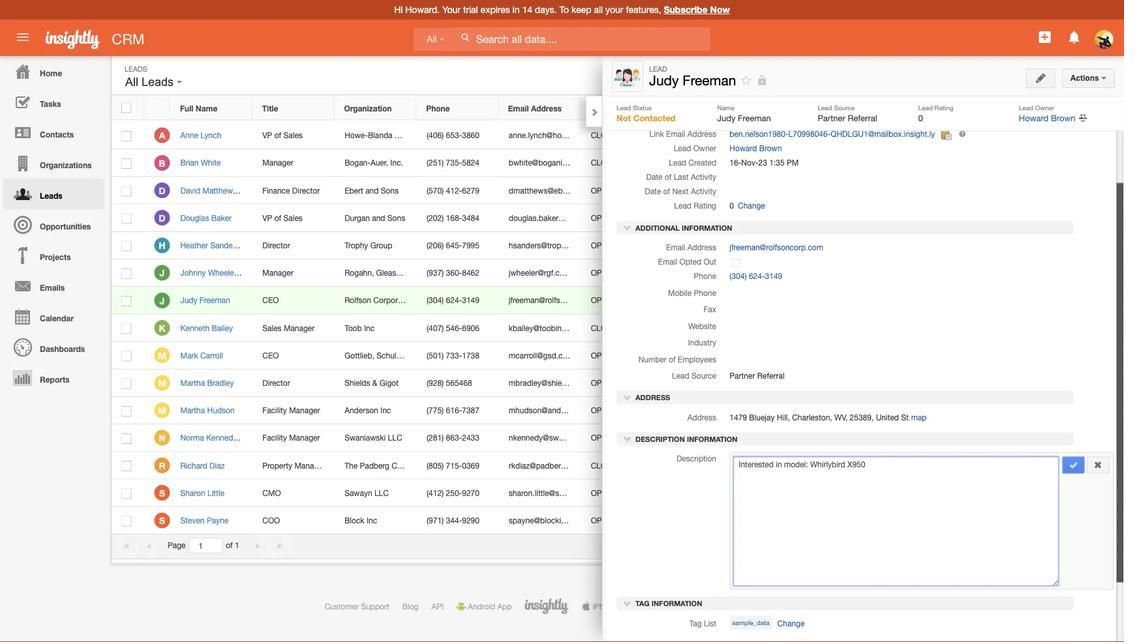 Task type: locate. For each thing, give the bounding box(es) containing it.
open inside h "row"
[[591, 241, 613, 250]]

and inside cell
[[372, 213, 385, 223]]

director cell
[[252, 232, 335, 260], [252, 370, 335, 397]]

1:35
[[713, 131, 728, 140], [713, 158, 728, 168], [770, 159, 785, 168], [713, 186, 728, 195], [713, 213, 728, 223], [713, 241, 728, 250], [713, 269, 728, 278], [713, 296, 728, 305], [713, 324, 728, 333], [713, 351, 728, 360], [713, 379, 728, 388], [713, 406, 728, 415], [713, 434, 728, 443], [713, 461, 728, 470], [713, 489, 728, 498], [713, 516, 728, 525]]

2 vp from the top
[[263, 213, 272, 223]]

notcontacted for jwheeler@rgf.com
[[620, 269, 669, 278]]

charleston,
[[792, 413, 833, 423]]

3149 down jfreeman@rolfsoncorp.com link
[[765, 272, 783, 281]]

a row
[[112, 122, 925, 150]]

lead owner down link email address
[[674, 144, 717, 153]]

16-nov-23 1:35 pm cell for douglas.baker@durganandsons.com
[[663, 205, 777, 232]]

howard brown for b
[[787, 158, 840, 168]]

steven
[[180, 516, 205, 525]]

sons down inc.
[[381, 186, 399, 195]]

1 vertical spatial chevron down image
[[623, 393, 632, 403]]

1 vertical spatial tag
[[690, 620, 702, 629]]

navigation
[[0, 56, 104, 394]]

howard inside h "row"
[[787, 241, 815, 250]]

23 for mcarroll@gsd.com
[[702, 351, 711, 360]]

0 vertical spatial rolfson
[[730, 87, 757, 96]]

1 vp of sales cell from the top
[[252, 122, 335, 150]]

change down 16-nov-23 1:35 pm
[[738, 202, 765, 211]]

nov- for mbradley@shieldsgigot.com
[[685, 379, 702, 388]]

1 j row from the top
[[112, 260, 925, 287]]

lead left recycle
[[919, 104, 933, 111]]

0 vertical spatial manager cell
[[252, 150, 335, 177]]

kenneth bailey
[[180, 324, 233, 333]]

phone up 'fax'
[[694, 289, 717, 298]]

dashboards link
[[3, 332, 104, 363]]

facility manager inside n row
[[263, 434, 320, 443]]

email address inside row
[[508, 104, 562, 113]]

d down b
[[159, 185, 166, 196]]

name inside name judy freeman
[[717, 104, 735, 111]]

api link
[[432, 602, 444, 611]]

s row
[[112, 480, 925, 508], [112, 508, 925, 535]]

actions
[[1071, 74, 1102, 83]]

activity up lead rating
[[691, 187, 717, 197]]

1 horizontal spatial organization
[[672, 87, 717, 96]]

freeman up ben.nelson1980- at the right of the page
[[738, 113, 771, 123]]

0 horizontal spatial tag
[[636, 601, 650, 609]]

6 open - notcontacted cell from the top
[[581, 342, 669, 370]]

closed - disqualified cell up bwhite@boganinc.com closed - disqualified 16-nov-23 1:35 pm
[[581, 122, 671, 150]]

blanda
[[368, 131, 393, 140]]

android app
[[468, 602, 512, 611]]

open - notcontacted cell
[[581, 177, 669, 205], [581, 205, 669, 232], [581, 232, 669, 260], [581, 260, 669, 287], [581, 287, 669, 315], [581, 342, 669, 370], [581, 370, 669, 397], [581, 397, 669, 425], [581, 425, 669, 452], [581, 480, 669, 508], [581, 508, 669, 535]]

follow image for mhudson@andersoninc.com
[[870, 405, 882, 418]]

director cell down the finance director cell
[[252, 232, 335, 260]]

2 vertical spatial information
[[652, 601, 702, 609]]

durgan
[[345, 213, 370, 223]]

llc inside "cell"
[[388, 434, 402, 443]]

2 d link from the top
[[154, 210, 170, 226]]

jwheeler@rgf.com cell
[[499, 260, 581, 287]]

mcarroll@gsd.com cell
[[499, 342, 581, 370]]

owner down link email address
[[693, 144, 717, 153]]

pm inside the k row
[[730, 324, 742, 333]]

3 disqualified from the top
[[630, 324, 671, 333]]

0 up qhdlgu1@mailbox.insight.ly on the right
[[919, 113, 923, 123]]

1:35 for nkennedy@swaniawskillc.com
[[713, 434, 728, 443]]

1 vertical spatial 624-
[[446, 296, 462, 305]]

follow image inside n row
[[870, 433, 882, 445]]

number
[[639, 355, 667, 364]]

0 vertical spatial jfreeman@rolfsoncorp.com
[[730, 243, 824, 252]]

toob
[[345, 324, 362, 333]]

open - notcontacted cell for dmatthews@ebertandsons.com
[[581, 177, 669, 205]]

closed - disqualified 16-nov-23 1:35 pm down user
[[591, 131, 742, 140]]

1 vertical spatial rolfson
[[345, 296, 371, 305]]

4 disqualified from the top
[[630, 461, 671, 470]]

change
[[829, 101, 856, 110], [738, 202, 765, 211], [778, 620, 805, 629]]

624- for '(304) 624-3149' cell
[[446, 296, 462, 305]]

howard brown inside m "row"
[[787, 406, 840, 415]]

sales inside d row
[[284, 213, 303, 223]]

nov- for mhudson@andersoninc.com
[[685, 406, 702, 415]]

0 vertical spatial rolfson corporation
[[730, 87, 800, 96]]

0 horizontal spatial 0
[[730, 202, 734, 211]]

1 horizontal spatial (304)
[[730, 272, 747, 281]]

open - notcontacted 16-nov-23 1:35 pm for hsanders@trophygroup.com
[[591, 241, 742, 250]]

manager inside n row
[[289, 434, 320, 443]]

manager cell up finance director
[[252, 150, 335, 177]]

0 vertical spatial lead created
[[672, 104, 723, 113]]

app right the android
[[498, 602, 512, 611]]

vp of sales down finance
[[263, 213, 303, 223]]

10 follow image from the top
[[870, 488, 882, 500]]

open for jfreeman@rolfsoncorp.com
[[591, 296, 613, 305]]

manager for m
[[289, 406, 320, 415]]

23 inside the k row
[[702, 324, 711, 333]]

7 16-nov-23 1:35 pm cell from the top
[[663, 287, 777, 315]]

0 vertical spatial referral
[[848, 113, 878, 123]]

chevron down image
[[623, 223, 632, 233], [623, 393, 632, 403], [623, 600, 632, 609]]

follow image for r
[[870, 460, 882, 473]]

terms of service
[[647, 602, 705, 611]]

2 s link from the top
[[154, 513, 170, 529]]

ceo left record permissions icon
[[730, 73, 746, 82]]

16-nov-23 import link
[[933, 226, 1007, 235]]

disqualified inside a row
[[630, 131, 671, 140]]

0 vertical spatial j link
[[154, 265, 170, 281]]

None checkbox
[[121, 103, 131, 113], [122, 131, 131, 142], [122, 159, 131, 169], [122, 186, 131, 197], [122, 214, 131, 224], [122, 241, 131, 252], [122, 296, 131, 307], [122, 351, 131, 362], [122, 406, 131, 417], [122, 462, 131, 472], [122, 489, 131, 500], [121, 103, 131, 113], [122, 131, 131, 142], [122, 159, 131, 169], [122, 186, 131, 197], [122, 214, 131, 224], [122, 241, 131, 252], [122, 296, 131, 307], [122, 351, 131, 362], [122, 406, 131, 417], [122, 462, 131, 472], [122, 489, 131, 500]]

howard for r
[[787, 461, 815, 470]]

row group containing a
[[112, 122, 925, 535]]

follow image inside h "row"
[[870, 240, 882, 252]]

nov- inside a row
[[685, 131, 702, 140]]

status for lead status not contacted
[[633, 104, 652, 111]]

notcontacted inside h "row"
[[620, 241, 669, 250]]

3 open - notcontacted 16-nov-23 1:35 pm from the top
[[591, 241, 742, 250]]

8 open - notcontacted 16-nov-23 1:35 pm from the top
[[591, 406, 742, 415]]

opportunities link
[[3, 209, 104, 240]]

2 facility manager from the top
[[263, 434, 320, 443]]

date of last activity date of next activity
[[645, 173, 717, 197]]

- for mcarroll@gsd.com
[[615, 351, 618, 360]]

3 m link from the top
[[154, 403, 170, 419]]

rating up additional information
[[694, 202, 717, 211]]

3149 inside cell
[[462, 296, 480, 305]]

customer support
[[325, 602, 389, 611]]

open - notcontacted 16-nov-23 1:35 pm for dmatthews@ebertandsons.com
[[591, 186, 742, 195]]

open for jwheeler@rgf.com
[[591, 269, 613, 278]]

dmatthews@ebertandsons.com cell
[[499, 177, 620, 205]]

1:35 inside h "row"
[[713, 241, 728, 250]]

1 horizontal spatial all
[[427, 34, 437, 44]]

d row
[[112, 177, 925, 205], [112, 205, 925, 232]]

1 vertical spatial j link
[[154, 293, 170, 309]]

0 horizontal spatial change link
[[734, 200, 765, 213]]

app for iphone app
[[619, 602, 634, 611]]

support
[[361, 602, 389, 611]]

0 horizontal spatial email address
[[508, 104, 562, 113]]

0 vertical spatial vp
[[263, 131, 272, 140]]

16- inside n row
[[673, 434, 685, 443]]

organizations link
[[3, 148, 104, 179]]

chevron down image right iphone
[[623, 600, 632, 609]]

(304) 624-3149 cell
[[417, 287, 499, 315]]

6 follow image from the top
[[870, 295, 882, 308]]

sample_data
[[732, 620, 770, 628]]

rolfson corporation down search this list... text field
[[730, 87, 800, 96]]

follow image
[[740, 74, 753, 87], [870, 157, 882, 170], [870, 323, 882, 335], [870, 378, 882, 390], [870, 460, 882, 473]]

2 j link from the top
[[154, 293, 170, 309]]

of inside a row
[[275, 131, 281, 140]]

1 horizontal spatial rating
[[935, 104, 954, 111]]

2 vertical spatial judy freeman
[[180, 296, 230, 305]]

(406) 653-3860 cell
[[417, 122, 499, 150]]

mark
[[180, 351, 198, 360]]

j row
[[112, 260, 925, 287], [112, 287, 925, 315]]

3 closed from the top
[[591, 324, 622, 333]]

corporation down rogahn, gleason and farrell
[[374, 296, 415, 305]]

lead up not
[[617, 104, 631, 111]]

2 vertical spatial chevron down image
[[623, 600, 632, 609]]

and right durgan
[[372, 213, 385, 223]]

3 m row from the top
[[112, 397, 925, 425]]

10 16-nov-23 1:35 pm cell from the top
[[663, 370, 777, 397]]

23 for sharon.little@sawayn.com
[[702, 489, 711, 498]]

1 horizontal spatial (304) 624-3149
[[730, 272, 783, 281]]

(304) 624-3149 down (937) 360-8462 cell
[[427, 296, 480, 305]]

closed - disqualified 16-nov-23 1:35 pm up number of employees
[[591, 324, 742, 333]]

phone inside row
[[426, 104, 450, 113]]

richard diaz link
[[180, 461, 231, 470]]

phone
[[426, 104, 450, 113], [694, 272, 717, 281], [694, 289, 717, 298]]

1 facility from the top
[[263, 406, 287, 415]]

2 vertical spatial ceo
[[263, 351, 279, 360]]

howard.
[[405, 4, 440, 15]]

1 vertical spatial vp of sales cell
[[252, 205, 335, 232]]

9 open - notcontacted 16-nov-23 1:35 pm from the top
[[591, 434, 742, 443]]

nov- for jwheeler@rgf.com
[[685, 269, 702, 278]]

new
[[1033, 70, 1049, 79]]

follow image for nkennedy@swaniawskillc.com
[[870, 433, 882, 445]]

judy freeman up responsible
[[649, 72, 736, 88]]

lead owner down new
[[1019, 104, 1055, 111]]

inc
[[364, 324, 375, 333], [380, 406, 391, 415], [367, 516, 377, 525]]

anne.lynch@howeblanda.com cell
[[499, 122, 613, 150]]

m link for martha hudson
[[154, 403, 170, 419]]

next
[[672, 187, 689, 197]]

1 chevron down image from the top
[[623, 223, 632, 233]]

16-nov-23 1:35 pm cell for mcarroll@gsd.com
[[663, 342, 777, 370]]

bin
[[982, 103, 995, 111]]

1 vertical spatial d link
[[154, 210, 170, 226]]

2 disqualified from the top
[[630, 158, 671, 168]]

jfreeman@rolfsoncorp.com cell
[[499, 287, 603, 315]]

0 vertical spatial d
[[159, 185, 166, 196]]

additional
[[636, 224, 680, 233]]

smartmerge
[[933, 137, 976, 146]]

25389,
[[850, 413, 874, 423]]

sawayn llc cell
[[335, 480, 417, 508]]

open - notcontacted cell for mcarroll@gsd.com
[[581, 342, 669, 370]]

(501) 733-1738
[[427, 351, 480, 360]]

5 follow image from the top
[[870, 268, 882, 280]]

0 vertical spatial title
[[702, 73, 717, 82]]

bluejay
[[749, 413, 775, 423]]

all leads
[[125, 75, 177, 89]]

jfreeman@rolfsoncorp.com inside jfreeman@rolfsoncorp.com cell
[[509, 296, 603, 305]]

0 horizontal spatial source
[[692, 372, 717, 381]]

16- for kbailey@toobinc.com
[[673, 324, 685, 333]]

16-
[[673, 131, 685, 140], [673, 158, 685, 168], [730, 159, 742, 168], [673, 186, 685, 195], [673, 213, 685, 223], [945, 226, 956, 235], [673, 241, 685, 250], [673, 269, 685, 278], [673, 296, 685, 305], [673, 324, 685, 333], [673, 351, 685, 360], [673, 379, 685, 388], [673, 406, 685, 415], [673, 434, 685, 443], [673, 461, 685, 470], [673, 489, 685, 498], [673, 516, 685, 525]]

date left next
[[645, 187, 661, 197]]

23 inside a row
[[702, 131, 711, 140]]

source for lead source
[[692, 372, 717, 381]]

16- inside a row
[[673, 131, 685, 140]]

- inside a row
[[625, 131, 628, 140]]

bailey
[[212, 324, 233, 333]]

vp of sales up finance
[[263, 131, 303, 140]]

2 vp of sales cell from the top
[[252, 205, 335, 232]]

2 closed - disqualified cell from the top
[[581, 150, 671, 177]]

- inside n row
[[615, 434, 618, 443]]

and left farrell
[[407, 269, 421, 278]]

1738
[[462, 351, 480, 360]]

vp up finance
[[263, 131, 272, 140]]

llc right blanda
[[395, 131, 409, 140]]

m for martha bradley
[[158, 378, 166, 389]]

disqualified inside "b" row
[[630, 158, 671, 168]]

0 vertical spatial 624-
[[749, 272, 765, 281]]

j up k link at the left of page
[[160, 295, 165, 306]]

rating up right click to copy email address icon
[[935, 104, 954, 111]]

brown inside "b" row
[[817, 158, 840, 168]]

10 open - notcontacted cell from the top
[[581, 480, 669, 508]]

rolfson down rogahn,
[[345, 296, 371, 305]]

1:35 for kbailey@toobinc.com
[[713, 324, 728, 333]]

open for mhudson@andersoninc.com
[[591, 406, 613, 415]]

howard inside "b" row
[[787, 158, 815, 168]]

16- inside the k row
[[673, 324, 685, 333]]

2 open - notcontacted cell from the top
[[581, 205, 669, 232]]

out
[[704, 258, 717, 267]]

page
[[168, 541, 186, 551]]

1 vertical spatial (304) 624-3149
[[427, 296, 480, 305]]

and inside j row
[[407, 269, 421, 278]]

16- for jwheeler@rgf.com
[[673, 269, 685, 278]]

1 vertical spatial corporation
[[374, 296, 415, 305]]

finance director cell
[[252, 177, 335, 205]]

name right full
[[196, 104, 218, 113]]

owner inside row
[[807, 104, 832, 113]]

m link left 'martha bradley'
[[154, 375, 170, 391]]

open for hsanders@trophygroup.com
[[591, 241, 613, 250]]

- for nkennedy@swaniawskillc.com
[[615, 434, 618, 443]]

brown inside h "row"
[[817, 241, 840, 250]]

date left last
[[646, 173, 663, 182]]

calendar
[[40, 314, 74, 323]]

inc inside block inc cell
[[367, 516, 377, 525]]

disqualified inside the k row
[[630, 324, 671, 333]]

1 horizontal spatial corporation
[[759, 87, 800, 96]]

(937) 360-8462
[[427, 269, 480, 278]]

1 vertical spatial referral
[[758, 372, 785, 381]]

1 facility manager from the top
[[263, 406, 320, 415]]

5 open - notcontacted 16-nov-23 1:35 pm from the top
[[591, 296, 742, 305]]

of down finance
[[275, 213, 281, 223]]

23 inside h "row"
[[702, 241, 711, 250]]

9 open - notcontacted cell from the top
[[581, 425, 669, 452]]

mbradley@shieldsgigot.com cell
[[499, 370, 608, 397]]

1 vertical spatial organization
[[344, 104, 392, 113]]

0 vertical spatial director cell
[[252, 232, 335, 260]]

facility for n
[[263, 434, 287, 443]]

14
[[522, 4, 533, 15]]

2 activity from the top
[[691, 187, 717, 197]]

howard brown link for d
[[787, 213, 840, 223]]

director inside h "row"
[[263, 241, 290, 250]]

cancel image
[[1094, 461, 1103, 471]]

sales for d
[[284, 213, 303, 223]]

Search this list... text field
[[687, 65, 834, 85]]

16- for hsanders@trophygroup.com
[[673, 241, 685, 250]]

(971) 344-9290 cell
[[417, 508, 499, 535]]

1:35 inside r row
[[713, 461, 728, 470]]

0 horizontal spatial (304) 624-3149
[[427, 296, 480, 305]]

address up anne.lynch@howeblanda.com cell
[[531, 104, 562, 113]]

lead created inside row
[[672, 104, 723, 113]]

closed - disqualified 16-nov-23 1:35 pm for a
[[591, 131, 742, 140]]

follow image
[[870, 130, 882, 142], [870, 185, 882, 197], [870, 213, 882, 225], [870, 240, 882, 252], [870, 268, 882, 280], [870, 295, 882, 308], [870, 350, 882, 363], [870, 405, 882, 418], [870, 433, 882, 445], [870, 488, 882, 500], [870, 515, 882, 528]]

leads down crm
[[142, 75, 174, 89]]

0 horizontal spatial change
[[738, 202, 765, 211]]

1 vertical spatial source
[[692, 372, 717, 381]]

0 vertical spatial j
[[160, 268, 165, 279]]

change link down 16-nov-23 1:35 pm
[[734, 200, 765, 213]]

2 vp of sales from the top
[[263, 213, 303, 223]]

diaz
[[210, 461, 225, 470]]

- for mhudson@andersoninc.com
[[615, 406, 618, 415]]

1 vertical spatial rating
[[694, 202, 717, 211]]

23 for anne.lynch@howeblanda.com
[[702, 131, 711, 140]]

3 chevron down image from the top
[[623, 600, 632, 609]]

1 s link from the top
[[154, 486, 170, 501]]

1 vp of sales from the top
[[263, 131, 303, 140]]

0 vertical spatial vp of sales cell
[[252, 122, 335, 150]]

0 vertical spatial director
[[292, 186, 320, 195]]

2 ceo cell from the top
[[252, 342, 335, 370]]

ben.nelson1980-l70998046-qhdlgu1@mailbox.insight.ly
[[730, 130, 935, 139]]

0 vertical spatial 0
[[919, 113, 923, 123]]

manager cell
[[252, 150, 335, 177], [252, 260, 335, 287]]

0 vertical spatial d link
[[154, 183, 170, 198]]

disqualified down chevron down icon
[[630, 461, 671, 470]]

disqualified
[[630, 131, 671, 140], [630, 158, 671, 168], [630, 324, 671, 333], [630, 461, 671, 470]]

processing
[[798, 602, 837, 611]]

description
[[636, 436, 685, 444], [677, 455, 717, 464]]

data processing addendum link
[[780, 602, 878, 611]]

1 horizontal spatial email address
[[666, 243, 717, 252]]

kenneth bailey link
[[180, 324, 239, 333]]

0 vertical spatial judy freeman
[[730, 58, 780, 67]]

624- down (937) 360-8462 cell
[[446, 296, 462, 305]]

rating inside lead rating 0
[[935, 104, 954, 111]]

phone down out
[[694, 272, 717, 281]]

howard brown inside r row
[[787, 461, 840, 470]]

0 horizontal spatial (304)
[[427, 296, 444, 305]]

1:35 inside n row
[[713, 434, 728, 443]]

lead created up responsible
[[672, 104, 723, 113]]

lead inside the lead status not contacted
[[617, 104, 631, 111]]

sons inside cell
[[388, 213, 405, 223]]

1 closed - disqualified 16-nov-23 1:35 pm from the top
[[591, 131, 742, 140]]

home link
[[3, 56, 104, 87]]

h row
[[112, 232, 925, 260]]

1 closed - disqualified cell from the top
[[581, 122, 671, 150]]

a
[[159, 130, 165, 141]]

16- for sharon.little@sawayn.com
[[673, 489, 685, 498]]

cmo cell
[[252, 480, 335, 508]]

and right schultz
[[405, 351, 418, 360]]

howard brown for a
[[787, 131, 840, 140]]

right click to copy email address image
[[942, 130, 952, 141]]

sons inside cell
[[381, 186, 399, 195]]

judy freeman up record permissions icon
[[730, 58, 780, 67]]

0 vertical spatial phone
[[426, 104, 450, 113]]

16-nov-23 import
[[942, 226, 1007, 235]]

mbradley@shieldsgigot.com
[[509, 379, 608, 388]]

description right chevron down icon
[[636, 436, 685, 444]]

nov- for douglas.baker@durganandsons.com
[[685, 213, 702, 223]]

11 16-nov-23 1:35 pm cell from the top
[[663, 397, 777, 425]]

16- inside r row
[[673, 461, 685, 470]]

open - notcontacted cell for jwheeler@rgf.com
[[581, 260, 669, 287]]

0 horizontal spatial 624-
[[446, 296, 462, 305]]

1 vertical spatial jfreeman@rolfsoncorp.com
[[509, 296, 603, 305]]

1:35 for mcarroll@gsd.com
[[713, 351, 728, 360]]

1 vertical spatial title
[[262, 104, 278, 113]]

1 m row from the top
[[112, 342, 925, 370]]

1 horizontal spatial app
[[619, 602, 634, 611]]

all inside all 'link'
[[427, 34, 437, 44]]

open - notcontacted
[[736, 101, 818, 110]]

2 closed - disqualified 16-nov-23 1:35 pm from the top
[[591, 324, 742, 333]]

nov- inside r row
[[685, 461, 702, 470]]

row
[[112, 96, 924, 120]]

judy up name judy freeman
[[730, 58, 747, 67]]

vp of sales inside a row
[[263, 131, 303, 140]]

6 open - notcontacted 16-nov-23 1:35 pm from the top
[[591, 351, 742, 360]]

0 vertical spatial all
[[427, 34, 437, 44]]

open for douglas.baker@durganandsons.com
[[591, 213, 613, 223]]

norma kennedy
[[180, 434, 237, 443]]

1 j from the top
[[160, 268, 165, 279]]

ceo for j
[[263, 296, 279, 305]]

director cell down sales manager cell
[[252, 370, 335, 397]]

1 follow image from the top
[[870, 130, 882, 142]]

1 manager cell from the top
[[252, 150, 335, 177]]

status up not
[[611, 104, 635, 113]]

624- down jfreeman@rolfsoncorp.com link
[[749, 272, 765, 281]]

facility manager inside m "row"
[[263, 406, 320, 415]]

0 vertical spatial sons
[[381, 186, 399, 195]]

corporation up open - notcontacted
[[759, 87, 800, 96]]

1 field
[[189, 539, 222, 553]]

2 vertical spatial change link
[[774, 618, 805, 634]]

facility inside n row
[[263, 434, 287, 443]]

ceo cell up the sales manager
[[252, 287, 335, 315]]

open - notcontacted cell for douglas.baker@durganandsons.com
[[581, 205, 669, 232]]

follow image inside r row
[[870, 460, 882, 473]]

8 follow image from the top
[[870, 405, 882, 418]]

douglas baker
[[180, 213, 232, 223]]

14 16-nov-23 1:35 pm cell from the top
[[663, 480, 777, 508]]

spayne@blockinc.com cell
[[499, 508, 587, 535]]

follow image for jfreeman@rolfsoncorp.com
[[870, 295, 882, 308]]

inc inside "anderson inc" 'cell'
[[380, 406, 391, 415]]

1 ceo cell from the top
[[252, 287, 335, 315]]

vp of sales cell for d
[[252, 205, 335, 232]]

change down data
[[778, 620, 805, 629]]

0 vertical spatial inc
[[364, 324, 375, 333]]

bwhite@boganinc.com
[[509, 158, 589, 168]]

kenneth
[[180, 324, 210, 333]]

2 vertical spatial m
[[158, 406, 166, 416]]

gleason
[[376, 269, 405, 278]]

2 chevron down image from the top
[[623, 393, 632, 403]]

1 horizontal spatial 0
[[919, 113, 923, 123]]

m left mark
[[158, 351, 166, 361]]

4 16-nov-23 1:35 pm cell from the top
[[663, 205, 777, 232]]

0 vertical spatial created
[[693, 104, 723, 113]]

1 vertical spatial s
[[159, 516, 165, 527]]

13 16-nov-23 1:35 pm cell from the top
[[663, 452, 777, 480]]

m up n link
[[158, 406, 166, 416]]

notcontacted for nkennedy@swaniawskillc.com
[[620, 434, 669, 443]]

3 open - notcontacted cell from the top
[[581, 232, 669, 260]]

row group
[[112, 122, 925, 535]]

1 s row from the top
[[112, 480, 925, 508]]

addendum
[[840, 602, 878, 611]]

2 d from the top
[[159, 213, 166, 224]]

1 m from the top
[[158, 351, 166, 361]]

sales for a
[[284, 131, 303, 140]]

ceo cell
[[252, 287, 335, 315], [252, 342, 335, 370]]

d link for david matthews
[[154, 183, 170, 198]]

1 vertical spatial change
[[738, 202, 765, 211]]

1:35 inside a row
[[713, 131, 728, 140]]

(406)
[[427, 131, 444, 140]]

(202) 168-3484
[[427, 213, 480, 223]]

1 vertical spatial m
[[158, 378, 166, 389]]

notcontacted inside n row
[[620, 434, 669, 443]]

9 follow image from the top
[[870, 433, 882, 445]]

disqualified up the number
[[630, 324, 671, 333]]

2 j row from the top
[[112, 287, 925, 315]]

director right sanders
[[263, 241, 290, 250]]

actions button
[[1062, 69, 1115, 88]]

r
[[159, 461, 165, 471]]

manager inside m "row"
[[289, 406, 320, 415]]

cell
[[892, 150, 925, 177], [777, 177, 859, 205], [892, 177, 925, 205], [892, 232, 925, 260], [777, 260, 859, 287], [892, 260, 925, 287], [112, 287, 144, 315], [777, 287, 859, 315], [892, 287, 925, 315], [777, 315, 859, 342], [892, 315, 925, 342], [777, 342, 859, 370], [892, 342, 925, 370], [777, 370, 859, 397], [777, 425, 859, 452], [777, 480, 859, 508], [892, 480, 925, 508], [777, 508, 859, 535], [892, 508, 925, 535]]

16- for mbradley@shieldsgigot.com
[[673, 379, 685, 388]]

phone up the "(406)"
[[426, 104, 450, 113]]

organization up responsible
[[672, 87, 717, 96]]

coo
[[263, 516, 280, 525]]

partner up 1479
[[730, 372, 755, 381]]

website
[[689, 322, 717, 331]]

m row
[[112, 342, 925, 370], [112, 370, 925, 397], [112, 397, 925, 425]]

2 closed from the top
[[591, 158, 622, 168]]

brown for d
[[817, 213, 840, 223]]

open - notcontacted cell for sharon.little@sawayn.com
[[581, 480, 669, 508]]

12 16-nov-23 1:35 pm cell from the top
[[663, 425, 777, 452]]

(281) 863-2433 cell
[[417, 425, 499, 452]]

rating
[[935, 104, 954, 111], [694, 202, 717, 211]]

vp inside d row
[[263, 213, 272, 223]]

1 vertical spatial s link
[[154, 513, 170, 529]]

1 vertical spatial ceo
[[263, 296, 279, 305]]

1 open - notcontacted cell from the top
[[581, 177, 669, 205]]

1:35 for douglas.baker@durganandsons.com
[[713, 213, 728, 223]]

4 follow image from the top
[[870, 240, 882, 252]]

23 inside "b" row
[[702, 158, 711, 168]]

lead up ben.nelson1980-l70998046-qhdlgu1@mailbox.insight.ly
[[818, 104, 832, 111]]

2 follow image from the top
[[870, 185, 882, 197]]

rolfson inside cell
[[345, 296, 371, 305]]

0 vertical spatial facility
[[263, 406, 287, 415]]

1:35 for dmatthews@ebertandsons.com
[[713, 186, 728, 195]]

closed - disqualified 16-nov-23 1:35 pm inside a row
[[591, 131, 742, 140]]

2 horizontal spatial lead owner
[[1019, 104, 1055, 111]]

ceo inside m "row"
[[263, 351, 279, 360]]

0 right lead rating
[[730, 202, 734, 211]]

vp down finance
[[263, 213, 272, 223]]

anderson inc
[[345, 406, 391, 415]]

description down 'description information'
[[677, 455, 717, 464]]

swaniawski llc cell
[[335, 425, 417, 452]]

1 d from the top
[[159, 185, 166, 196]]

follow image for douglas.baker@durganandsons.com
[[870, 213, 882, 225]]

0 vertical spatial activity
[[691, 173, 717, 182]]

s left steven
[[159, 516, 165, 527]]

lead image
[[615, 63, 641, 89]]

ceo down the sales manager
[[263, 351, 279, 360]]

follow image for sharon.little@sawayn.com
[[870, 488, 882, 500]]

10 open - notcontacted 16-nov-23 1:35 pm from the top
[[591, 489, 742, 498]]

hi howard. your trial expires in 14 days. to keep all your features, subscribe now
[[394, 4, 730, 15]]

follow image inside the k row
[[870, 323, 882, 335]]

1 horizontal spatial jfreeman@rolfsoncorp.com
[[730, 243, 824, 252]]

referral up bluejay
[[758, 372, 785, 381]]

0 vertical spatial closed - disqualified 16-nov-23 1:35 pm
[[591, 131, 742, 140]]

activity right last
[[691, 173, 717, 182]]

0 vertical spatial 3149
[[765, 272, 783, 281]]

1 vertical spatial email address
[[666, 243, 717, 252]]

j link for johnny wheeler
[[154, 265, 170, 281]]

1 horizontal spatial tag
[[690, 620, 702, 629]]

1 vertical spatial j
[[160, 295, 165, 306]]

open - notcontacted 16-nov-23 1:35 pm for jwheeler@rgf.com
[[591, 269, 742, 278]]

0 vertical spatial partner
[[818, 113, 846, 123]]

closed - disqualified cell
[[581, 122, 671, 150], [581, 150, 671, 177], [581, 315, 671, 342], [581, 452, 671, 480]]

0 vertical spatial corporation
[[759, 87, 800, 96]]

735-
[[446, 158, 462, 168]]

status inside the lead status not contacted
[[633, 104, 652, 111]]

16-nov-23 1:35 pm cell
[[663, 122, 777, 150], [663, 150, 777, 177], [663, 177, 777, 205], [663, 205, 777, 232], [663, 232, 777, 260], [663, 260, 777, 287], [663, 287, 777, 315], [663, 315, 777, 342], [663, 342, 777, 370], [663, 370, 777, 397], [663, 397, 777, 425], [663, 425, 777, 452], [663, 452, 777, 480], [663, 480, 777, 508], [663, 508, 777, 535]]

616-
[[446, 406, 462, 415]]

chevron down image for email opted out
[[623, 223, 632, 233]]

follow image inside "b" row
[[870, 157, 882, 170]]

of right terms
[[670, 602, 677, 611]]

(928)
[[427, 379, 444, 388]]

None checkbox
[[122, 269, 131, 279], [122, 324, 131, 334], [122, 379, 131, 389], [122, 434, 131, 444], [122, 517, 131, 527], [122, 269, 131, 279], [122, 324, 131, 334], [122, 379, 131, 389], [122, 434, 131, 444], [122, 517, 131, 527]]

tag
[[636, 601, 650, 609], [690, 620, 702, 629]]

0 vertical spatial chevron down image
[[623, 223, 632, 233]]

brown inside r row
[[817, 461, 840, 470]]

tag for tag information
[[636, 601, 650, 609]]

follow image for hsanders@trophygroup.com
[[870, 240, 882, 252]]

0 horizontal spatial name
[[196, 104, 218, 113]]

d up h link
[[159, 213, 166, 224]]

1 s from the top
[[159, 488, 165, 499]]

closed inside "b" row
[[591, 158, 622, 168]]

1 vertical spatial (304)
[[427, 296, 444, 305]]

0 vertical spatial sales
[[284, 131, 303, 140]]

all down howard.
[[427, 34, 437, 44]]

23 for douglas.baker@durganandsons.com
[[702, 213, 711, 223]]

16-nov-23 1:35 pm cell for hsanders@trophygroup.com
[[663, 232, 777, 260]]

inc right "block"
[[367, 516, 377, 525]]

2 director cell from the top
[[252, 370, 335, 397]]

source
[[834, 104, 855, 111], [692, 372, 717, 381]]

manager inside the k row
[[284, 324, 315, 333]]

1 vertical spatial activity
[[691, 187, 717, 197]]

2 s from the top
[[159, 516, 165, 527]]

7 follow image from the top
[[870, 350, 882, 363]]

2 m link from the top
[[154, 375, 170, 391]]

rating for lead rating 0
[[935, 104, 954, 111]]

4 open - notcontacted cell from the top
[[581, 260, 669, 287]]

9 16-nov-23 1:35 pm cell from the top
[[663, 342, 777, 370]]

vp of sales cell
[[252, 122, 335, 150], [252, 205, 335, 232]]

nov- inside "b" row
[[685, 158, 702, 168]]

pm inside h "row"
[[730, 241, 742, 250]]

pm inside n row
[[730, 434, 742, 443]]

d link down b
[[154, 183, 170, 198]]

howard brown inside a row
[[787, 131, 840, 140]]

4 closed from the top
[[591, 461, 622, 470]]

lead rating
[[674, 202, 717, 211]]

1 vertical spatial sales
[[284, 213, 303, 223]]

martha
[[180, 379, 205, 388], [180, 406, 205, 415]]

9290
[[462, 516, 480, 525]]

closed - disqualified 16-nov-23 1:35 pm inside the k row
[[591, 324, 742, 333]]

ceo cell down the sales manager
[[252, 342, 335, 370]]

email address up opted
[[666, 243, 717, 252]]

status
[[611, 104, 635, 113], [633, 104, 652, 111]]

1 horizontal spatial lead owner
[[787, 104, 832, 113]]

m link
[[154, 348, 170, 364], [154, 375, 170, 391], [154, 403, 170, 419]]

all down crm
[[125, 75, 138, 89]]

1 director cell from the top
[[252, 232, 335, 260]]

(304) inside '(304) 624-3149' cell
[[427, 296, 444, 305]]

lead owner up l70998046- on the right of page
[[787, 104, 832, 113]]

6906
[[462, 324, 480, 333]]

1 vertical spatial d
[[159, 213, 166, 224]]

0 vertical spatial m
[[158, 351, 166, 361]]

change link for 0
[[734, 200, 765, 213]]

7 open - notcontacted 16-nov-23 1:35 pm from the top
[[591, 379, 742, 388]]

1 m link from the top
[[154, 348, 170, 364]]

2 j from the top
[[160, 295, 165, 306]]

user responsible
[[655, 116, 717, 125]]

pm for hsanders@trophygroup.com
[[730, 241, 742, 250]]

app for android app
[[498, 602, 512, 611]]

0 vertical spatial s
[[159, 488, 165, 499]]

created inside row
[[693, 104, 723, 113]]

2 app from the left
[[619, 602, 634, 611]]

nov- for nkennedy@swaniawskillc.com
[[685, 434, 702, 443]]

sharon.little@sawayn.com cell
[[499, 480, 600, 508]]

name down subscribe now link at the top right
[[696, 58, 717, 67]]

app right iphone
[[619, 602, 634, 611]]

ebert and sons cell
[[335, 177, 417, 205]]

brown for r
[[817, 461, 840, 470]]

(407) 546-6906 cell
[[417, 315, 499, 342]]

all inside all leads button
[[125, 75, 138, 89]]

2 facility from the top
[[263, 434, 287, 443]]

rkdiaz@padbergh.com
[[509, 461, 587, 470]]

brown inside a row
[[817, 131, 840, 140]]

0 vertical spatial date
[[646, 173, 663, 182]]

sales up finance director
[[284, 131, 303, 140]]

d row up "hsanders@trophygroup.com"
[[112, 205, 925, 232]]

2 m from the top
[[158, 378, 166, 389]]

1 app from the left
[[498, 602, 512, 611]]

5 open - notcontacted cell from the top
[[581, 287, 669, 315]]

facility manager cell for m
[[252, 397, 335, 425]]

0 vertical spatial change link
[[825, 99, 856, 112]]

name up ben.nelson1980- at the right of the page
[[717, 104, 735, 111]]

1 vertical spatial change link
[[734, 200, 765, 213]]

finance director
[[263, 186, 320, 195]]

1 d row from the top
[[112, 177, 925, 205]]

vp of sales for d
[[263, 213, 303, 223]]

1 16-nov-23 1:35 pm cell from the top
[[663, 122, 777, 150]]

inc inside toob inc cell
[[364, 324, 375, 333]]

name for name judy freeman
[[717, 104, 735, 111]]

sales inside a row
[[284, 131, 303, 140]]

facility manager cell
[[252, 397, 335, 425], [252, 425, 335, 452]]

lead rating 0
[[919, 104, 954, 123]]

property manager cell
[[252, 452, 335, 480]]

freeman up responsible
[[683, 72, 736, 88]]

fax
[[704, 305, 717, 314]]

11 follow image from the top
[[870, 515, 882, 528]]

1 vertical spatial martha
[[180, 406, 205, 415]]

inc right anderson
[[380, 406, 391, 415]]

0 vertical spatial s link
[[154, 486, 170, 501]]

anderson inc cell
[[335, 397, 417, 425]]

5 16-nov-23 1:35 pm cell from the top
[[663, 232, 777, 260]]

1 d link from the top
[[154, 183, 170, 198]]

carroll
[[200, 351, 223, 360]]

howard brown link for b
[[787, 158, 840, 168]]

3 m from the top
[[158, 406, 166, 416]]

2 martha from the top
[[180, 406, 205, 415]]

1 martha from the top
[[180, 379, 205, 388]]

624-
[[749, 272, 765, 281], [446, 296, 462, 305]]

open - notcontacted 16-nov-23 1:35 pm inside n row
[[591, 434, 742, 443]]

3 closed - disqualified cell from the top
[[581, 315, 671, 342]]

title inside row
[[262, 104, 278, 113]]

j link up k link at the left of page
[[154, 293, 170, 309]]

1 horizontal spatial referral
[[848, 113, 878, 123]]

3 follow image from the top
[[870, 213, 882, 225]]

lead up l70998046- on the right of page
[[787, 104, 805, 113]]

8 16-nov-23 1:35 pm cell from the top
[[663, 315, 777, 342]]

days.
[[535, 4, 557, 15]]

projects link
[[3, 240, 104, 271]]

(775) 616-7387 cell
[[417, 397, 499, 425]]

notcontacted for douglas.baker@durganandsons.com
[[620, 213, 669, 223]]

your
[[442, 4, 461, 15]]

1 vertical spatial m link
[[154, 375, 170, 391]]



Task type: describe. For each thing, give the bounding box(es) containing it.
email up a row
[[508, 104, 529, 113]]

iphone
[[593, 602, 617, 611]]

nov- for jfreeman@rolfsoncorp.com
[[685, 296, 702, 305]]

follow image for m
[[870, 378, 882, 390]]

martha hudson
[[180, 406, 235, 415]]

pm inside r row
[[730, 461, 742, 470]]

shields & gigot
[[345, 379, 399, 388]]

trophy group cell
[[335, 232, 417, 260]]

16- for anne.lynch@howeblanda.com
[[673, 131, 685, 140]]

finance
[[263, 186, 290, 195]]

1 vertical spatial partner
[[730, 372, 755, 381]]

250-
[[446, 489, 462, 498]]

judy freeman link
[[180, 296, 237, 305]]

in
[[513, 4, 520, 15]]

tasks
[[40, 99, 61, 108]]

1 horizontal spatial change
[[778, 620, 805, 629]]

- for mbradley@shieldsgigot.com
[[615, 379, 618, 388]]

rating for lead rating
[[694, 202, 717, 211]]

n row
[[112, 425, 925, 452]]

martha hudson link
[[180, 406, 241, 415]]

lead up anne.lynch@howeblanda.com
[[590, 104, 609, 113]]

contacts link
[[3, 117, 104, 148]]

follow image for b
[[870, 157, 882, 170]]

recycle bin
[[946, 103, 995, 111]]

leads inside navigation
[[40, 191, 62, 200]]

1:35 for jwheeler@rgf.com
[[713, 269, 728, 278]]

pm for nkennedy@swaniawskillc.com
[[730, 434, 742, 443]]

wv,
[[835, 413, 848, 423]]

(928) 565468 cell
[[417, 370, 499, 397]]

pm for jfreeman@rolfsoncorp.com
[[730, 296, 742, 305]]

nov- for kbailey@toobinc.com
[[685, 324, 702, 333]]

(304) for '(304) 624-3149' cell
[[427, 296, 444, 305]]

rkdiaz@padbergh.com cell
[[499, 452, 587, 480]]

email up email opted out
[[666, 243, 686, 252]]

- for kbailey@toobinc.com
[[625, 324, 628, 333]]

rkdiaz@padbergh.com closed - disqualified 16-nov-23 1:35 pm
[[509, 461, 742, 470]]

1 horizontal spatial rolfson corporation
[[730, 87, 800, 96]]

rogahn, gleason and farrell cell
[[335, 260, 444, 287]]

tag information
[[634, 601, 702, 609]]

pm for sharon.little@sawayn.com
[[730, 489, 742, 498]]

judy inside name judy freeman
[[717, 113, 736, 123]]

(412) 250-9270 cell
[[417, 480, 499, 508]]

not
[[617, 113, 631, 123]]

record permissions image
[[756, 72, 768, 88]]

manager cell for b
[[252, 150, 335, 177]]

llc for s
[[375, 489, 389, 498]]

save image
[[1069, 461, 1079, 471]]

of right the number
[[669, 355, 676, 364]]

information for tag list
[[652, 601, 702, 609]]

director cell for h
[[252, 232, 335, 260]]

(412)
[[427, 489, 444, 498]]

1479 bluejay hill, charleston, wv, 25389, united states
[[730, 413, 924, 423]]

pm inside "b" row
[[730, 158, 742, 168]]

(304) for (304) 624-3149 "link"
[[730, 272, 747, 281]]

nov- for sharon.little@sawayn.com
[[685, 489, 702, 498]]

organizations
[[40, 161, 92, 170]]

16-nov-23 1:35 pm cell for mhudson@andersoninc.com
[[663, 397, 777, 425]]

mark carroll link
[[180, 351, 230, 360]]

mobile phone
[[668, 289, 717, 298]]

j for johnny wheeler
[[160, 268, 165, 279]]

ebert and sons
[[345, 186, 399, 195]]

brian white
[[180, 158, 221, 168]]

b row
[[112, 150, 925, 177]]

- for sharon.little@sawayn.com
[[615, 489, 618, 498]]

description information
[[634, 436, 738, 444]]

leads right "smartmerge"
[[979, 137, 1000, 146]]

auer,
[[371, 158, 388, 168]]

the padberg company cell
[[335, 452, 426, 480]]

johnny wheeler
[[180, 269, 237, 278]]

1 vertical spatial lead created
[[669, 159, 717, 168]]

white image
[[461, 33, 470, 42]]

facility manager for n
[[263, 434, 320, 443]]

notcontacted for mcarroll@gsd.com
[[620, 351, 669, 360]]

property
[[263, 461, 292, 470]]

lead down next
[[674, 202, 692, 211]]

1 vertical spatial 0
[[730, 202, 734, 211]]

new lead
[[1033, 70, 1070, 79]]

name for name
[[696, 58, 717, 67]]

1:35 for mhudson@andersoninc.com
[[713, 406, 728, 415]]

1:35 for jfreeman@rolfsoncorp.com
[[713, 296, 728, 305]]

gottlieb, schultz and d'amore
[[345, 351, 451, 360]]

lead right new
[[1051, 70, 1070, 79]]

padberg
[[360, 461, 390, 470]]

s for sharon little
[[159, 488, 165, 499]]

address down responsible
[[688, 130, 717, 139]]

nkennedy@swaniawskillc.com cell
[[499, 425, 615, 452]]

rolfson corporation cell
[[335, 287, 417, 315]]

name judy freeman
[[717, 104, 771, 123]]

sawayn llc
[[345, 489, 389, 498]]

howe-blanda llc cell
[[335, 122, 417, 150]]

address inside row
[[531, 104, 562, 113]]

lead down number of employees
[[672, 372, 690, 381]]

reports link
[[3, 363, 104, 394]]

546-
[[446, 324, 462, 333]]

iphone app link
[[582, 602, 634, 611]]

judy right lead icon
[[649, 72, 679, 88]]

0 vertical spatial organization
[[672, 87, 717, 96]]

sons for ebert and sons
[[381, 186, 399, 195]]

toob inc cell
[[335, 315, 417, 342]]

nkennedy@swaniawskillc.com
[[509, 434, 615, 443]]

schultz
[[377, 351, 403, 360]]

16- for nkennedy@swaniawskillc.com
[[673, 434, 685, 443]]

- inside "b" row
[[625, 158, 628, 168]]

address up out
[[688, 243, 717, 252]]

(251)
[[427, 158, 444, 168]]

email left opted
[[658, 258, 678, 267]]

freeman down johnny wheeler link
[[200, 296, 230, 305]]

1
[[235, 541, 239, 551]]

ceo cell for j
[[252, 287, 335, 315]]

freeman inside name judy freeman
[[738, 113, 771, 123]]

2 d row from the top
[[112, 205, 925, 232]]

swaniawski
[[345, 434, 386, 443]]

director inside cell
[[292, 186, 320, 195]]

freeman up record permissions icon
[[749, 58, 780, 67]]

1 activity from the top
[[691, 173, 717, 182]]

sharon little
[[180, 489, 224, 498]]

(501) 733-1738 cell
[[417, 342, 499, 370]]

steven payne
[[180, 516, 229, 525]]

inc for k
[[364, 324, 375, 333]]

navigation containing home
[[0, 56, 104, 394]]

23 inside r row
[[702, 461, 711, 470]]

(206) 645-7995
[[427, 241, 480, 250]]

k
[[159, 323, 165, 334]]

manager for r
[[295, 461, 325, 470]]

disqualified inside r row
[[630, 461, 671, 470]]

open - notcontacted 16-nov-23 1:35 pm for mbradley@shieldsgigot.com
[[591, 379, 742, 388]]

23 for dmatthews@ebertandsons.com
[[702, 186, 711, 195]]

closed inside a row
[[591, 131, 622, 140]]

number of employees
[[639, 355, 717, 364]]

lead down link email address
[[674, 144, 691, 153]]

lead up user responsible at top right
[[672, 104, 691, 113]]

3149 for '(304) 624-3149' cell
[[462, 296, 480, 305]]

1 vertical spatial judy freeman
[[649, 72, 736, 88]]

row containing full name
[[112, 96, 924, 120]]

nov- for anne.lynch@howeblanda.com
[[685, 131, 702, 140]]

howard brown for h
[[787, 241, 840, 250]]

k row
[[112, 315, 925, 342]]

united
[[876, 413, 899, 423]]

lead inside lead rating 0
[[919, 104, 933, 111]]

of left next
[[663, 187, 670, 197]]

2 m row from the top
[[112, 370, 925, 397]]

(304) 624-3149 for (304) 624-3149 "link"
[[730, 272, 783, 281]]

open - notcontacted cell for mbradley@shieldsgigot.com
[[581, 370, 669, 397]]

1 horizontal spatial change link
[[774, 618, 805, 634]]

howard for m
[[787, 406, 815, 415]]

pm for anne.lynch@howeblanda.com
[[730, 131, 742, 140]]

2433
[[462, 434, 480, 443]]

the
[[345, 461, 358, 470]]

23 for nkennedy@swaniawskillc.com
[[702, 434, 711, 443]]

inc for m
[[380, 406, 391, 415]]

closed - disqualified cell for b
[[581, 150, 671, 177]]

(202) 168-3484 cell
[[417, 205, 499, 232]]

brian
[[180, 158, 199, 168]]

notcontacted for mhudson@andersoninc.com
[[620, 406, 669, 415]]

norma
[[180, 434, 204, 443]]

2 horizontal spatial owner
[[1036, 104, 1055, 111]]

lead source partner referral
[[818, 104, 878, 123]]

shields & gigot cell
[[335, 370, 417, 397]]

sales manager
[[263, 324, 315, 333]]

(202)
[[427, 213, 444, 223]]

16- for douglas.baker@durganandsons.com
[[673, 213, 685, 223]]

Description text field
[[733, 457, 1059, 587]]

dmatthews@ebertandsons.com
[[509, 186, 620, 195]]

kbailey@toobinc.com
[[509, 324, 584, 333]]

manager cell for j
[[252, 260, 335, 287]]

and right ebert
[[366, 186, 379, 195]]

15 16-nov-23 1:35 pm cell from the top
[[663, 508, 777, 535]]

sample_data link
[[730, 617, 772, 631]]

Search all data.... text field
[[453, 27, 711, 51]]

1 vertical spatial created
[[689, 159, 717, 168]]

llc inside a row
[[395, 131, 409, 140]]

block inc cell
[[335, 508, 417, 535]]

judy down johnny
[[180, 296, 197, 305]]

coo cell
[[252, 508, 335, 535]]

leads up all leads
[[125, 65, 147, 73]]

bwhite@boganinc.com cell
[[499, 150, 589, 177]]

2 s row from the top
[[112, 508, 925, 535]]

&
[[373, 379, 377, 388]]

crm
[[112, 31, 145, 47]]

of left last
[[665, 173, 672, 182]]

16-nov-23 1:35 pm cell for nkennedy@swaniawskillc.com
[[663, 425, 777, 452]]

brown for h
[[817, 241, 840, 250]]

closed inside the k row
[[591, 324, 622, 333]]

johnny wheeler link
[[180, 269, 243, 278]]

and inside m "row"
[[405, 351, 418, 360]]

(570) 412-6279 cell
[[417, 177, 499, 205]]

- for dmatthews@ebertandsons.com
[[615, 186, 618, 195]]

source for lead source partner referral
[[834, 104, 855, 111]]

mhudson@andersoninc.com cell
[[499, 397, 609, 425]]

follow image for k
[[870, 323, 882, 335]]

(206)
[[427, 241, 444, 250]]

jfreeman@rolfsoncorp.com for jfreeman@rolfsoncorp.com cell
[[509, 296, 603, 305]]

director cell for m
[[252, 370, 335, 397]]

partner inside lead source partner referral
[[818, 113, 846, 123]]

sales inside cell
[[263, 324, 282, 333]]

referral inside lead source partner referral
[[848, 113, 878, 123]]

lead right lead icon
[[649, 65, 667, 73]]

open - notcontacted 16-nov-23 1:35 pm for douglas.baker@durganandsons.com
[[591, 213, 742, 223]]

smartmerge leads link
[[933, 137, 1000, 146]]

customer
[[325, 602, 359, 611]]

durgan and sons cell
[[335, 205, 417, 232]]

show sidebar image
[[994, 70, 1003, 80]]

0 vertical spatial information
[[682, 224, 733, 233]]

of inside d row
[[275, 213, 281, 223]]

address down the number
[[634, 394, 670, 403]]

change link for open - notcontacted
[[825, 99, 856, 112]]

rolfson corporation inside cell
[[345, 296, 415, 305]]

lead down new
[[1019, 104, 1034, 111]]

vp for a
[[263, 131, 272, 140]]

d for douglas baker
[[159, 213, 166, 224]]

d link for douglas baker
[[154, 210, 170, 226]]

16- for jfreeman@rolfsoncorp.com
[[673, 296, 685, 305]]

smartmerge leads
[[933, 137, 1000, 146]]

bogan-
[[345, 158, 371, 168]]

(937) 360-8462 cell
[[417, 260, 499, 287]]

all link
[[414, 28, 453, 51]]

chevron down image
[[623, 435, 632, 444]]

bogan-auer, inc. cell
[[335, 150, 417, 177]]

hill,
[[777, 413, 790, 423]]

l70998046-
[[789, 130, 831, 139]]

swaniawski llc
[[345, 434, 402, 443]]

howard brown link for m
[[787, 406, 840, 415]]

martha for martha bradley
[[180, 379, 205, 388]]

tag for tag list
[[690, 620, 702, 629]]

nov- for hsanders@trophygroup.com
[[685, 241, 702, 250]]

r row
[[112, 452, 925, 480]]

1:35 inside "b" row
[[713, 158, 728, 168]]

s for steven payne
[[159, 516, 165, 527]]

pm for kbailey@toobinc.com
[[730, 324, 742, 333]]

chevron down image for 1479 bluejay hill, charleston, wv, 25389, united states
[[623, 393, 632, 403]]

property manager
[[263, 461, 325, 470]]

richard diaz
[[180, 461, 225, 470]]

(251) 735-5824 cell
[[417, 150, 499, 177]]

lead inside lead source partner referral
[[818, 104, 832, 111]]

11 open - notcontacted cell from the top
[[581, 508, 669, 535]]

1 vertical spatial phone
[[694, 272, 717, 281]]

sons for durgan and sons
[[388, 213, 405, 223]]

change record owner image
[[1079, 112, 1088, 124]]

ceo for m
[[263, 351, 279, 360]]

inc for s
[[367, 516, 377, 525]]

2 16-nov-23 1:35 pm cell from the top
[[663, 150, 777, 177]]

16-nov-23 1:35 pm cell for jfreeman@rolfsoncorp.com
[[663, 287, 777, 315]]

tasks link
[[3, 87, 104, 117]]

additional information
[[634, 224, 733, 233]]

- inside r row
[[625, 461, 628, 470]]

n link
[[154, 431, 170, 446]]

16- inside "b" row
[[673, 158, 685, 168]]

(805)
[[427, 461, 444, 470]]

0 inside lead rating 0
[[919, 113, 923, 123]]

corporation inside cell
[[374, 296, 415, 305]]

notifications image
[[1067, 29, 1082, 45]]

0 vertical spatial ceo
[[730, 73, 746, 82]]

lynch
[[201, 131, 221, 140]]

715-
[[446, 461, 462, 470]]

all for all
[[427, 34, 437, 44]]

of left 1
[[226, 541, 233, 551]]

sales manager cell
[[252, 315, 335, 342]]

1 vertical spatial date
[[645, 187, 661, 197]]

(407)
[[427, 324, 444, 333]]

1 horizontal spatial title
[[702, 73, 717, 82]]

open - notcontacted 16-nov-23 1:35 pm for mhudson@andersoninc.com
[[591, 406, 742, 415]]

23 for hsanders@trophygroup.com
[[702, 241, 711, 250]]

howard brown for r
[[787, 461, 840, 470]]

payne
[[207, 516, 229, 525]]

blog link
[[402, 602, 419, 611]]

director for h
[[263, 241, 290, 250]]

0 horizontal spatial owner
[[693, 144, 717, 153]]

privacy policy link
[[718, 602, 767, 611]]

(206) 645-7995 cell
[[417, 232, 499, 260]]

responsible
[[673, 116, 717, 125]]

0 vertical spatial change
[[829, 101, 856, 110]]

trophy
[[345, 241, 368, 250]]

hsanders@trophygroup.com cell
[[499, 232, 608, 260]]

howard brown for m
[[787, 406, 840, 415]]

brian white link
[[180, 158, 227, 168]]

organization inside row
[[344, 104, 392, 113]]

chevron right image
[[590, 108, 599, 117]]

kbailey@toobinc.com cell
[[499, 315, 584, 342]]

653-
[[446, 131, 462, 140]]

lead up last
[[669, 159, 687, 168]]

howe-
[[345, 131, 368, 140]]

name inside row
[[196, 104, 218, 113]]

gottlieb, schultz and d'amore cell
[[335, 342, 451, 370]]

list
[[704, 620, 717, 629]]

(805) 715-0369 cell
[[417, 452, 499, 480]]

david matthews link
[[180, 186, 243, 195]]

email down user responsible at top right
[[666, 130, 686, 139]]

terms of service link
[[647, 602, 705, 611]]

m for mark carroll
[[158, 351, 166, 361]]

follow image for mcarroll@gsd.com
[[870, 350, 882, 363]]

leads inside button
[[142, 75, 174, 89]]

23 for jwheeler@rgf.com
[[702, 269, 711, 278]]

pm for douglas.baker@durganandsons.com
[[730, 213, 742, 223]]

closed inside r row
[[591, 461, 622, 470]]

douglas.baker@durganandsons.com cell
[[499, 205, 637, 232]]

2 vertical spatial phone
[[694, 289, 717, 298]]

address up 'description information'
[[688, 413, 717, 423]]

m link for martha bradley
[[154, 375, 170, 391]]

d for david matthews
[[159, 185, 166, 196]]

manager inside "b" row
[[263, 158, 293, 168]]

0 horizontal spatial lead owner
[[674, 144, 717, 153]]



Task type: vqa. For each thing, say whether or not it's contained in the screenshot.


